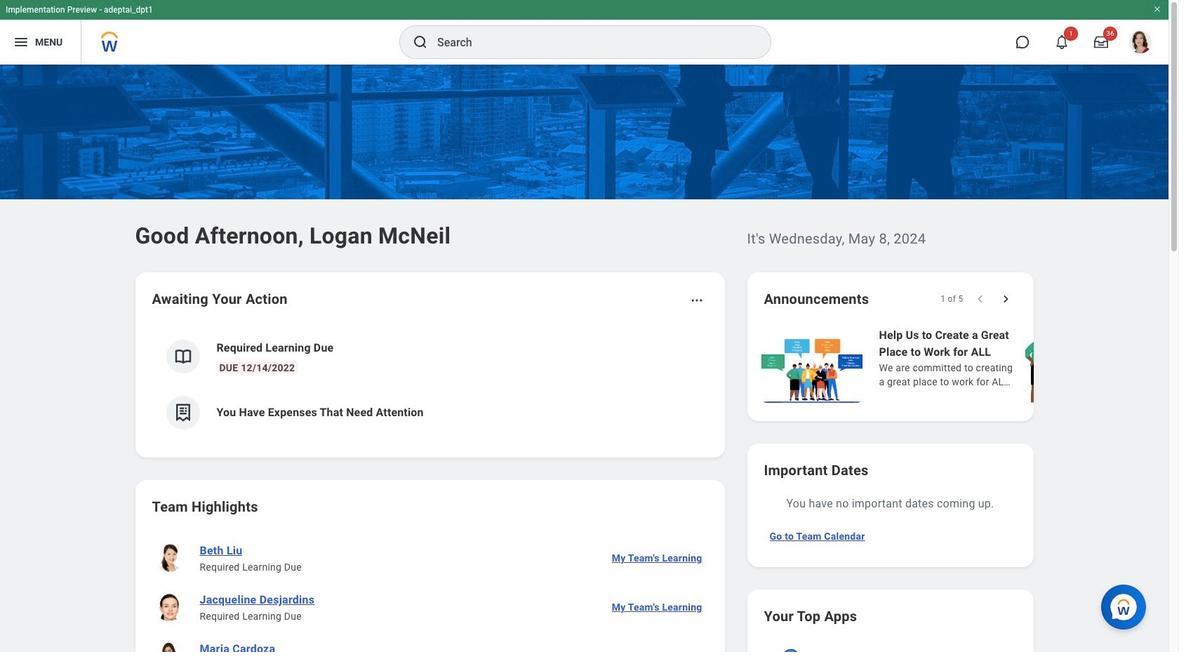 Task type: locate. For each thing, give the bounding box(es) containing it.
list
[[758, 326, 1179, 404], [152, 329, 708, 441], [152, 533, 708, 652]]

profile logan mcneil image
[[1129, 31, 1152, 56]]

justify image
[[13, 34, 29, 51]]

status
[[941, 293, 963, 305]]

notifications large image
[[1055, 35, 1069, 49]]

main content
[[0, 65, 1179, 652]]

inbox large image
[[1094, 35, 1108, 49]]

book open image
[[172, 346, 193, 367]]

banner
[[0, 0, 1169, 65]]



Task type: vqa. For each thing, say whether or not it's contained in the screenshot.
Profile Logan McNeil image
yes



Task type: describe. For each thing, give the bounding box(es) containing it.
dashboard expenses image
[[172, 402, 193, 423]]

chevron right small image
[[999, 292, 1013, 306]]

search image
[[412, 34, 429, 51]]

close environment banner image
[[1153, 5, 1162, 13]]

related actions image
[[690, 293, 704, 307]]

Search Workday  search field
[[437, 27, 742, 58]]

chevron left small image
[[973, 292, 987, 306]]



